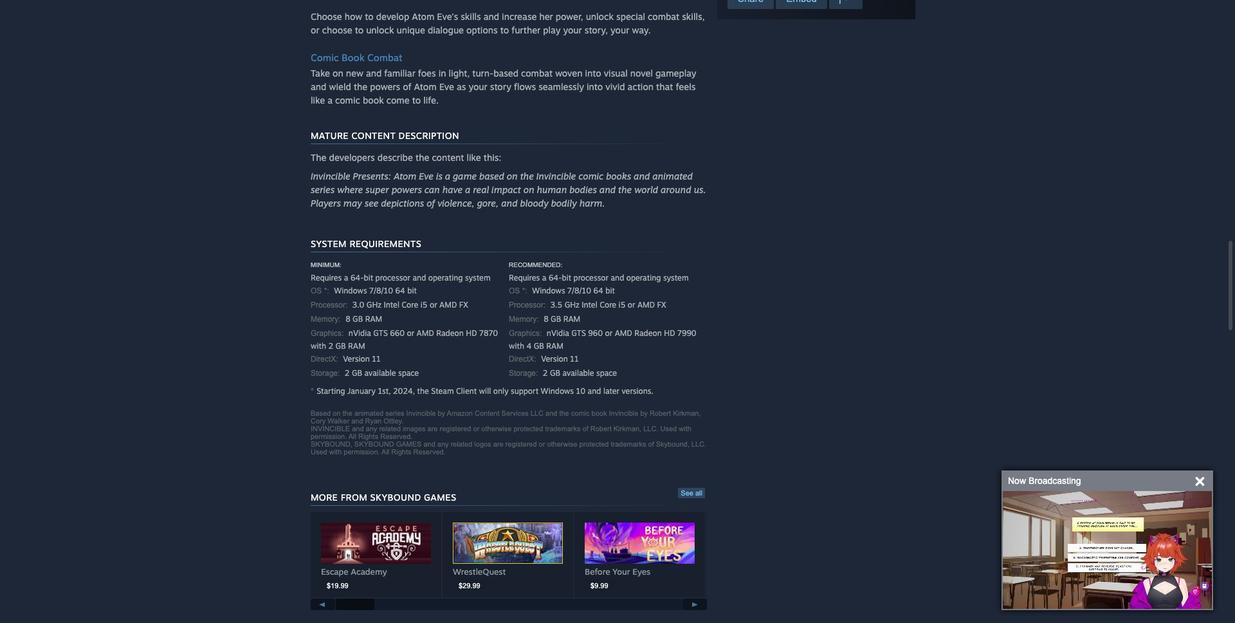 Task type: describe. For each thing, give the bounding box(es) containing it.
memory: for nvidia gts 660 or amd radeon hd 7870 with 2 gb ram
[[311, 315, 341, 324]]

based inside invincible presents: atom eve is a game based on the invincible comic books and animated series where super powers can have a real impact on human bodies and the world around us. players may see depictions of violence, gore, and bloody bodily harm.
[[480, 171, 505, 182]]

7/8/10 for 3.5
[[568, 286, 592, 295]]

atom inside comic book combat take on new and familiar foes in light, turn-based combat woven into visual novel gameplay and wield the powers of atom eve as your story flows seamlessly into vivid action that feels like a comic book come to life.
[[414, 81, 437, 92]]

a inside comic book combat take on new and familiar foes in light, turn-based combat woven into visual novel gameplay and wield the powers of atom eve as your story flows seamlessly into vivid action that feels like a comic book come to life.
[[328, 95, 333, 106]]

mature
[[311, 130, 349, 141]]

on inside based on the animated series invincible by amazon content services llc and the comic book invincible by robert kirkman, cory walker and ryan ottley. invincible and any related images are registered or otherwise protected trademarks of robert kirkman, llc. used with permission. all rights reserved. skybound, skybound games and any related logos are registered or otherwise protected trademarks of skybound, llc. used with permission. all rights reserved.
[[333, 409, 341, 417]]

or inside 'nvidia gts 960 or amd radeon hd 7990 with 4 gb ram'
[[605, 328, 613, 338]]

version for 2
[[343, 354, 370, 364]]

books
[[606, 171, 632, 182]]

images
[[403, 425, 426, 433]]

system requirements
[[311, 238, 422, 249]]

fx for 3.5 ghz intel core i5 or amd fx
[[658, 300, 667, 310]]

1 horizontal spatial all
[[382, 448, 390, 456]]

1 horizontal spatial otherwise
[[547, 440, 578, 448]]

story
[[490, 81, 512, 92]]

the down books
[[619, 184, 632, 195]]

play
[[543, 24, 561, 35]]

real
[[473, 184, 489, 195]]

invincible up images
[[407, 409, 436, 417]]

1 vertical spatial llc.
[[692, 440, 707, 448]]

powers inside invincible presents: atom eve is a game based on the invincible comic books and animated series where super powers can have a real impact on human bodies and the world around us. players may see depictions of violence, gore, and bloody bodily harm.
[[392, 184, 422, 195]]

only
[[493, 386, 509, 396]]

series inside based on the animated series invincible by amazon content services llc and the comic book invincible by robert kirkman, cory walker and ryan ottley. invincible and any related images are registered or otherwise protected trademarks of robert kirkman, llc. used with permission. all rights reserved. skybound, skybound games and any related logos are registered or otherwise protected trademarks of skybound, llc. used with permission. all rights reserved.
[[386, 409, 405, 417]]

1 horizontal spatial related
[[451, 440, 473, 448]]

0 horizontal spatial robert
[[591, 425, 612, 433]]

familiar
[[384, 68, 416, 79]]

nvidia for 3.0
[[349, 328, 371, 338]]

invincible presents: atom eve is a game based on the invincible comic books and animated series where super powers can have a real impact on human bodies and the world around us. players may see depictions of violence, gore, and bloody bodily harm.
[[311, 171, 707, 209]]

cory
[[311, 417, 326, 425]]

bit up 3.0
[[364, 273, 373, 283]]

as
[[457, 81, 466, 92]]

that
[[657, 81, 674, 92]]

1 horizontal spatial trademarks
[[611, 440, 647, 448]]

1 horizontal spatial kirkman,
[[673, 409, 701, 417]]

how
[[345, 11, 363, 22]]

amd inside nvidia gts 660 or amd radeon hd 7870 with 2 gb ram
[[417, 328, 434, 338]]

eve inside comic book combat take on new and familiar foes in light, turn-based combat woven into visual novel gameplay and wield the powers of atom eve as your story flows seamlessly into vivid action that feels like a comic book come to life.
[[439, 81, 454, 92]]

7990
[[678, 328, 697, 338]]

amazon
[[447, 409, 473, 417]]

os for 3.0 ghz intel core i5 or amd fx
[[311, 286, 322, 295]]

skills
[[461, 11, 481, 22]]

and inside choose how to develop atom eve's skills and increase her power, unlock special combat skills, or choose to unlock unique dialogue options to further play your story, your way.
[[484, 11, 500, 22]]

may
[[344, 198, 362, 209]]

graphics: for 2
[[311, 329, 344, 338]]

$29.99
[[459, 582, 481, 589]]

ryan
[[365, 417, 382, 425]]

from
[[341, 492, 368, 503]]

operating for 3.0 ghz intel core i5 or amd fx
[[429, 273, 463, 283]]

mature content description
[[311, 130, 459, 141]]

8 for 3.0 ghz intel core i5 or amd fx
[[346, 314, 351, 324]]

directx: for 4
[[509, 355, 537, 364]]

available for 960
[[563, 368, 594, 378]]

escape academy $19.99
[[321, 566, 387, 589]]

0 vertical spatial protected
[[514, 425, 543, 433]]

processor: for 3.5 ghz intel core i5 or amd fx
[[509, 301, 546, 310]]

flows
[[514, 81, 536, 92]]

0 horizontal spatial used
[[311, 448, 327, 456]]

novel
[[631, 68, 653, 79]]

skybound,
[[656, 440, 690, 448]]

of down 10
[[583, 425, 589, 433]]

book inside comic book combat take on new and familiar foes in light, turn-based combat woven into visual novel gameplay and wield the powers of atom eve as your story flows seamlessly into vivid action that feels like a comic book come to life.
[[363, 95, 384, 106]]

or inside requires a 64-bit processor and operating system os *: windows 7/8/10 64 bit processor: 3.5 ghz intel core i5 or amd fx memory: 8 gb ram
[[628, 300, 636, 310]]

on inside comic book combat take on new and familiar foes in light, turn-based combat woven into visual novel gameplay and wield the powers of atom eve as your story flows seamlessly into vivid action that feels like a comic book come to life.
[[333, 68, 344, 79]]

life.
[[424, 95, 439, 106]]

have
[[443, 184, 463, 195]]

0 horizontal spatial llc.
[[644, 425, 659, 433]]

a right is at top
[[445, 171, 451, 182]]

logos
[[475, 440, 492, 448]]

world
[[635, 184, 658, 195]]

ram inside requires a 64-bit processor and operating system os *: windows 7/8/10 64 bit processor: 3.5 ghz intel core i5 or amd fx memory: 8 gb ram
[[564, 314, 581, 324]]

1 vertical spatial are
[[493, 440, 504, 448]]

directx: version 11 storage: 2 gb available space for 2
[[311, 354, 419, 378]]

on up impact
[[507, 171, 518, 182]]

system
[[311, 238, 347, 249]]

animated inside invincible presents: atom eve is a game based on the invincible comic books and animated series where super powers can have a real impact on human bodies and the world around us. players may see depictions of violence, gore, and bloody bodily harm.
[[653, 171, 693, 182]]

or up logos
[[473, 425, 480, 433]]

escape
[[321, 566, 349, 577]]

human
[[537, 184, 567, 195]]

amd inside requires a 64-bit processor and operating system os *: windows 7/8/10 64 bit processor: 3.5 ghz intel core i5 or amd fx memory: 8 gb ram
[[638, 300, 655, 310]]

1 vertical spatial kirkman,
[[614, 425, 642, 433]]

content inside based on the animated series invincible by amazon content services llc and the comic book invincible by robert kirkman, cory walker and ryan ottley. invincible and any related images are registered or otherwise protected trademarks of robert kirkman, llc. used with permission. all rights reserved. skybound, skybound games and any related logos are registered or otherwise protected trademarks of skybound, llc. used with permission. all rights reserved.
[[475, 409, 500, 417]]

0 vertical spatial trademarks
[[545, 425, 581, 433]]

based
[[311, 409, 331, 417]]

or down "llc" on the bottom of page
[[539, 440, 545, 448]]

0 horizontal spatial all
[[349, 433, 357, 440]]

see all more from skybound games
[[311, 489, 703, 503]]

will
[[479, 386, 491, 396]]

to inside comic book combat take on new and familiar foes in light, turn-based combat woven into visual novel gameplay and wield the powers of atom eve as your story flows seamlessly into vivid action that feels like a comic book come to life.
[[412, 95, 421, 106]]

requires for 3.5 ghz intel core i5 or amd fx
[[509, 273, 540, 283]]

intel for 960
[[582, 300, 598, 310]]

recommended:
[[509, 261, 563, 268]]

windows left 10
[[541, 386, 574, 396]]

storage: for 4
[[509, 369, 538, 378]]

us.
[[694, 184, 707, 195]]

1 vertical spatial into
[[587, 81, 603, 92]]

1 horizontal spatial like
[[467, 152, 481, 163]]

0 vertical spatial any
[[366, 425, 377, 433]]

more
[[311, 492, 338, 503]]

space for 660
[[398, 368, 419, 378]]

* starting january 1st, 2024, the steam client will only support windows 10 and later versions.
[[311, 386, 654, 396]]

1 horizontal spatial reserved.
[[414, 448, 446, 456]]

services
[[502, 409, 529, 417]]

describe
[[378, 152, 413, 163]]

vivid
[[606, 81, 625, 92]]

11 for 660
[[372, 354, 381, 364]]

nvidia for 3.5
[[547, 328, 570, 338]]

unique
[[397, 24, 425, 35]]

options
[[467, 24, 498, 35]]

where
[[337, 184, 363, 195]]

bit up 3.5
[[562, 273, 572, 283]]

space for 960
[[597, 368, 617, 378]]

your for combat
[[469, 81, 488, 92]]

like inside comic book combat take on new and familiar foes in light, turn-based combat woven into visual novel gameplay and wield the powers of atom eve as your story flows seamlessly into vivid action that feels like a comic book come to life.
[[311, 95, 325, 106]]

storage: for 2
[[311, 369, 340, 378]]

broadcasting
[[1029, 476, 1082, 486]]

0 horizontal spatial registered
[[440, 425, 471, 433]]

660
[[390, 328, 405, 338]]

0 vertical spatial robert
[[650, 409, 671, 417]]

available for 660
[[365, 368, 396, 378]]

i5 for 960
[[619, 300, 626, 310]]

64 for 3.5
[[594, 286, 604, 295]]

with down invincible
[[329, 448, 342, 456]]

operating for 3.5 ghz intel core i5 or amd fx
[[627, 273, 661, 283]]

developers
[[329, 152, 375, 163]]

invincible up "human"
[[537, 171, 576, 182]]

new
[[346, 68, 364, 79]]

description
[[399, 130, 459, 141]]

the down description on the top of the page
[[416, 152, 430, 163]]

1 horizontal spatial registered
[[506, 440, 537, 448]]

your
[[613, 566, 630, 577]]

1st,
[[378, 386, 391, 396]]

0 vertical spatial reserved.
[[381, 433, 413, 440]]

minimum:
[[311, 261, 342, 268]]

the up invincible
[[343, 409, 353, 417]]

gts for 660
[[374, 328, 388, 338]]

bit up nvidia gts 660 or amd radeon hd 7870 with 2 gb ram
[[408, 286, 417, 295]]

directx: for 2
[[311, 355, 338, 364]]

turn-
[[473, 68, 494, 79]]

to down increase
[[501, 24, 509, 35]]

skybound
[[355, 440, 394, 448]]

7870
[[479, 328, 498, 338]]

choose
[[322, 24, 353, 35]]

or inside the requires a 64-bit processor and operating system os *: windows 7/8/10 64 bit processor: 3.0 ghz intel core i5 or amd fx memory: 8 gb ram
[[430, 300, 437, 310]]

requires for 3.0 ghz intel core i5 or amd fx
[[311, 273, 342, 283]]

comic inside comic book combat take on new and familiar foes in light, turn-based combat woven into visual novel gameplay and wield the powers of atom eve as your story flows seamlessly into vivid action that feels like a comic book come to life.
[[335, 95, 360, 106]]

of left skybound,
[[649, 440, 654, 448]]

0 vertical spatial into
[[585, 68, 602, 79]]

gb inside 'nvidia gts 960 or amd radeon hd 7990 with 4 gb ram'
[[534, 341, 544, 351]]

3.5
[[551, 300, 563, 310]]

see all link
[[679, 488, 705, 498]]

choose
[[311, 11, 342, 22]]

a inside the requires a 64-bit processor and operating system os *: windows 7/8/10 64 bit processor: 3.0 ghz intel core i5 or amd fx memory: 8 gb ram
[[344, 273, 349, 283]]

bodily
[[551, 198, 577, 209]]

64 for 3.0
[[396, 286, 405, 295]]

windows for 3.5 ghz intel core i5 or amd fx
[[532, 286, 566, 295]]

later
[[604, 386, 620, 396]]

3.0
[[353, 300, 365, 310]]

memory: for nvidia gts 960 or amd radeon hd 7990 with 4 gb ram
[[509, 315, 539, 324]]

directx: version 11 storage: 2 gb available space for 4
[[509, 354, 617, 378]]

2 inside nvidia gts 660 or amd radeon hd 7870 with 2 gb ram
[[329, 341, 333, 351]]

the right "llc" on the bottom of page
[[560, 409, 569, 417]]

system for 3.5 ghz intel core i5 or amd fx
[[664, 273, 689, 283]]

1 by from the left
[[438, 409, 445, 417]]

ottley.
[[384, 417, 404, 425]]

seamlessly
[[539, 81, 584, 92]]

all
[[696, 489, 703, 497]]

super
[[366, 184, 389, 195]]

combat for to
[[648, 11, 680, 22]]

games
[[424, 492, 457, 503]]

invincible down the at left
[[311, 171, 351, 182]]

$9.99
[[591, 582, 609, 589]]

64- for 3.5
[[549, 273, 562, 283]]

1 vertical spatial protected
[[580, 440, 609, 448]]

academy
[[351, 566, 387, 577]]

nvidia gts 960 or amd radeon hd 7990 with 4 gb ram
[[509, 328, 697, 351]]

before
[[585, 566, 611, 577]]

*
[[311, 387, 314, 396]]

further
[[512, 24, 541, 35]]



Task type: vqa. For each thing, say whether or not it's contained in the screenshot.


Task type: locate. For each thing, give the bounding box(es) containing it.
2 horizontal spatial your
[[611, 24, 630, 35]]

in
[[439, 68, 446, 79]]

ghz for 3.5
[[565, 300, 580, 310]]

combat for combat
[[521, 68, 553, 79]]

nvidia down 3.5
[[547, 328, 570, 338]]

powers inside comic book combat take on new and familiar foes in light, turn-based combat woven into visual novel gameplay and wield the powers of atom eve as your story flows seamlessly into vivid action that feels like a comic book come to life.
[[370, 81, 400, 92]]

2 requires from the left
[[509, 273, 540, 283]]

1 horizontal spatial 2
[[345, 368, 350, 378]]

book inside based on the animated series invincible by amazon content services llc and the comic book invincible by robert kirkman, cory walker and ryan ottley. invincible and any related images are registered or otherwise protected trademarks of robert kirkman, llc. used with permission. all rights reserved. skybound, skybound games and any related logos are registered or otherwise protected trademarks of skybound, llc. used with permission. all rights reserved.
[[592, 409, 607, 417]]

2 i5 from the left
[[619, 300, 626, 310]]

2 64- from the left
[[549, 273, 562, 283]]

llc. up skybound,
[[644, 425, 659, 433]]

processor inside requires a 64-bit processor and operating system os *: windows 7/8/10 64 bit processor: 3.5 ghz intel core i5 or amd fx memory: 8 gb ram
[[574, 273, 609, 283]]

reserved. down images
[[414, 448, 446, 456]]

comic
[[335, 95, 360, 106], [579, 171, 604, 182], [571, 409, 590, 417]]

and
[[484, 11, 500, 22], [366, 68, 382, 79], [311, 81, 327, 92], [634, 171, 650, 182], [600, 184, 616, 195], [502, 198, 518, 209], [413, 273, 426, 283], [611, 273, 625, 283], [588, 386, 601, 396], [546, 409, 558, 417], [352, 417, 363, 425], [352, 425, 364, 433], [424, 440, 436, 448]]

1 horizontal spatial memory:
[[509, 315, 539, 324]]

memory: up 4
[[509, 315, 539, 324]]

*: for 3.5 ghz intel core i5 or amd fx
[[522, 286, 528, 295]]

1 version from the left
[[343, 354, 370, 364]]

0 horizontal spatial trademarks
[[545, 425, 581, 433]]

1 requires from the left
[[311, 273, 342, 283]]

intel inside the requires a 64-bit processor and operating system os *: windows 7/8/10 64 bit processor: 3.0 ghz intel core i5 or amd fx memory: 8 gb ram
[[384, 300, 400, 310]]

processor down "requirements"
[[376, 273, 411, 283]]

1 horizontal spatial version
[[541, 354, 568, 364]]

1 nvidia from the left
[[349, 328, 371, 338]]

the up impact
[[520, 171, 534, 182]]

1 horizontal spatial series
[[386, 409, 405, 417]]

way.
[[632, 24, 651, 35]]

1 64 from the left
[[396, 286, 405, 295]]

core
[[402, 300, 419, 310], [600, 300, 617, 310]]

comic inside based on the animated series invincible by amazon content services llc and the comic book invincible by robert kirkman, cory walker and ryan ottley. invincible and any related images are registered or otherwise protected trademarks of robert kirkman, llc. used with permission. all rights reserved. skybound, skybound games and any related logos are registered or otherwise protected trademarks of skybound, llc. used with permission. all rights reserved.
[[571, 409, 590, 417]]

combat inside choose how to develop atom eve's skills and increase her power, unlock special combat skills, or choose to unlock unique dialogue options to further play your story, your way.
[[648, 11, 680, 22]]

radeon for 7990
[[635, 328, 662, 338]]

any right games
[[438, 440, 449, 448]]

permission. down ryan in the left of the page
[[344, 448, 380, 456]]

7/8/10 up the 660
[[369, 286, 393, 295]]

visual
[[604, 68, 628, 79]]

book down later
[[592, 409, 607, 417]]

book left come
[[363, 95, 384, 106]]

fx inside the requires a 64-bit processor and operating system os *: windows 7/8/10 64 bit processor: 3.0 ghz intel core i5 or amd fx memory: 8 gb ram
[[459, 300, 469, 310]]

1 horizontal spatial *:
[[522, 286, 528, 295]]

1 horizontal spatial by
[[641, 409, 648, 417]]

of inside invincible presents: atom eve is a game based on the invincible comic books and animated series where super powers can have a real impact on human bodies and the world around us. players may see depictions of violence, gore, and bloody bodily harm.
[[427, 198, 435, 209]]

version for 4
[[541, 354, 568, 364]]

0 horizontal spatial protected
[[514, 425, 543, 433]]

amd inside 'nvidia gts 960 or amd radeon hd 7990 with 4 gb ram'
[[615, 328, 633, 338]]

1 horizontal spatial requires
[[509, 273, 540, 283]]

storage: up starting
[[311, 369, 340, 378]]

2 8 from the left
[[544, 314, 549, 324]]

0 horizontal spatial related
[[379, 425, 401, 433]]

hd
[[466, 328, 477, 338], [664, 328, 676, 338]]

robert down later
[[591, 425, 612, 433]]

now broadcasting link
[[1009, 474, 1082, 487]]

or up 'nvidia gts 960 or amd radeon hd 7990 with 4 gb ram'
[[628, 300, 636, 310]]

on
[[333, 68, 344, 79], [507, 171, 518, 182], [524, 184, 535, 195], [333, 409, 341, 417]]

0 vertical spatial atom
[[412, 11, 435, 22]]

os inside the requires a 64-bit processor and operating system os *: windows 7/8/10 64 bit processor: 3.0 ghz intel core i5 or amd fx memory: 8 gb ram
[[311, 286, 322, 295]]

1 space from the left
[[398, 368, 419, 378]]

animated
[[653, 171, 693, 182], [355, 409, 384, 417]]

64- up 3.0
[[351, 273, 364, 283]]

based up real
[[480, 171, 505, 182]]

operating inside requires a 64-bit processor and operating system os *: windows 7/8/10 64 bit processor: 3.5 ghz intel core i5 or amd fx memory: 8 gb ram
[[627, 273, 661, 283]]

0 horizontal spatial 2
[[329, 341, 333, 351]]

animated down january
[[355, 409, 384, 417]]

requires a 64-bit processor and operating system os *: windows 7/8/10 64 bit processor: 3.5 ghz intel core i5 or amd fx memory: 8 gb ram
[[509, 273, 689, 324]]

all left games
[[382, 448, 390, 456]]

gb inside nvidia gts 660 or amd radeon hd 7870 with 2 gb ram
[[336, 341, 346, 351]]

bodies
[[570, 184, 597, 195]]

0 horizontal spatial *:
[[324, 286, 329, 295]]

nvidia inside nvidia gts 660 or amd radeon hd 7870 with 2 gb ram
[[349, 328, 371, 338]]

bit up 'nvidia gts 960 or amd radeon hd 7990 with 4 gb ram'
[[606, 286, 615, 295]]

your down "turn-" at the left top of page
[[469, 81, 488, 92]]

skybound
[[370, 492, 421, 503]]

eve inside invincible presents: atom eve is a game based on the invincible comic books and animated series where super powers can have a real impact on human bodies and the world around us. players may see depictions of violence, gore, and bloody bodily harm.
[[419, 171, 434, 182]]

*: down minimum:
[[324, 286, 329, 295]]

2 ghz from the left
[[565, 300, 580, 310]]

radeon inside 'nvidia gts 960 or amd radeon hd 7990 with 4 gb ram'
[[635, 328, 662, 338]]

0 vertical spatial animated
[[653, 171, 693, 182]]

1 vertical spatial trademarks
[[611, 440, 647, 448]]

gts
[[374, 328, 388, 338], [572, 328, 586, 338]]

0 horizontal spatial 8
[[346, 314, 351, 324]]

used up skybound,
[[661, 425, 677, 433]]

reserved.
[[381, 433, 413, 440], [414, 448, 446, 456]]

$19.99
[[327, 582, 349, 589]]

2 directx: from the left
[[509, 355, 537, 364]]

64 inside the requires a 64-bit processor and operating system os *: windows 7/8/10 64 bit processor: 3.0 ghz intel core i5 or amd fx memory: 8 gb ram
[[396, 286, 405, 295]]

1 radeon from the left
[[437, 328, 464, 338]]

system inside the requires a 64-bit processor and operating system os *: windows 7/8/10 64 bit processor: 3.0 ghz intel core i5 or amd fx memory: 8 gb ram
[[465, 273, 491, 283]]

otherwise up logos
[[482, 425, 512, 433]]

1 storage: from the left
[[311, 369, 340, 378]]

1 horizontal spatial space
[[597, 368, 617, 378]]

11 for 960
[[570, 354, 579, 364]]

0 vertical spatial unlock
[[586, 11, 614, 22]]

0 horizontal spatial processor
[[376, 273, 411, 283]]

like left this: at the left top of page
[[467, 152, 481, 163]]

fx inside requires a 64-bit processor and operating system os *: windows 7/8/10 64 bit processor: 3.5 ghz intel core i5 or amd fx memory: 8 gb ram
[[658, 300, 667, 310]]

comic inside invincible presents: atom eve is a game based on the invincible comic books and animated series where super powers can have a real impact on human bodies and the world around us. players may see depictions of violence, gore, and bloody bodily harm.
[[579, 171, 604, 182]]

0 horizontal spatial animated
[[355, 409, 384, 417]]

on up bloody
[[524, 184, 535, 195]]

1 horizontal spatial directx: version 11 storage: 2 gb available space
[[509, 354, 617, 378]]

gb inside the requires a 64-bit processor and operating system os *: windows 7/8/10 64 bit processor: 3.0 ghz intel core i5 or amd fx memory: 8 gb ram
[[353, 314, 363, 324]]

2 vertical spatial comic
[[571, 409, 590, 417]]

1 processor from the left
[[376, 273, 411, 283]]

trademarks left skybound,
[[611, 440, 647, 448]]

increase
[[502, 11, 537, 22]]

1 directx: from the left
[[311, 355, 338, 364]]

1 horizontal spatial robert
[[650, 409, 671, 417]]

bloody
[[520, 198, 549, 209]]

10
[[576, 386, 586, 396]]

presents:
[[353, 171, 391, 182]]

0 horizontal spatial directx: version 11 storage: 2 gb available space
[[311, 354, 419, 378]]

now broadcasting
[[1009, 476, 1082, 486]]

2 space from the left
[[597, 368, 617, 378]]

like down take
[[311, 95, 325, 106]]

requires a 64-bit processor and operating system os *: windows 7/8/10 64 bit processor: 3.0 ghz intel core i5 or amd fx memory: 8 gb ram
[[311, 273, 491, 324]]

trademarks
[[545, 425, 581, 433], [611, 440, 647, 448]]

1 available from the left
[[365, 368, 396, 378]]

i5 up 'nvidia gts 960 or amd radeon hd 7990 with 4 gb ram'
[[619, 300, 626, 310]]

system for 3.0 ghz intel core i5 or amd fx
[[465, 273, 491, 283]]

the inside comic book combat take on new and familiar foes in light, turn-based combat woven into visual novel gameplay and wield the powers of atom eve as your story flows seamlessly into vivid action that feels like a comic book come to life.
[[354, 81, 368, 92]]

atom inside choose how to develop atom eve's skills and increase her power, unlock special combat skills, or choose to unlock unique dialogue options to further play your story, your way.
[[412, 11, 435, 22]]

protected down "llc" on the bottom of page
[[514, 425, 543, 433]]

0 vertical spatial permission.
[[311, 433, 347, 440]]

processor for 3.5
[[574, 273, 609, 283]]

1 fx from the left
[[459, 300, 469, 310]]

version up january
[[343, 354, 370, 364]]

your down special
[[611, 24, 630, 35]]

1 *: from the left
[[324, 286, 329, 295]]

based inside comic book combat take on new and familiar foes in light, turn-based combat woven into visual novel gameplay and wield the powers of atom eve as your story flows seamlessly into vivid action that feels like a comic book come to life.
[[494, 68, 519, 79]]

0 horizontal spatial 7/8/10
[[369, 286, 393, 295]]

atom up the unique
[[412, 11, 435, 22]]

2 graphics: from the left
[[509, 329, 542, 338]]

ram inside 'nvidia gts 960 or amd radeon hd 7990 with 4 gb ram'
[[547, 341, 564, 351]]

1 hd from the left
[[466, 328, 477, 338]]

64 inside requires a 64-bit processor and operating system os *: windows 7/8/10 64 bit processor: 3.5 ghz intel core i5 or amd fx memory: 8 gb ram
[[594, 286, 604, 295]]

support
[[511, 386, 539, 396]]

2 operating from the left
[[627, 273, 661, 283]]

1 vertical spatial any
[[438, 440, 449, 448]]

1 vertical spatial comic
[[579, 171, 604, 182]]

2 storage: from the left
[[509, 369, 538, 378]]

1 horizontal spatial processor
[[574, 273, 609, 283]]

registered down 'services'
[[506, 440, 537, 448]]

fx for 3.0 ghz intel core i5 or amd fx
[[459, 300, 469, 310]]

gb inside requires a 64-bit processor and operating system os *: windows 7/8/10 64 bit processor: 3.5 ghz intel core i5 or amd fx memory: 8 gb ram
[[551, 314, 561, 324]]

0 vertical spatial kirkman,
[[673, 409, 701, 417]]

wrestlequest
[[453, 566, 506, 577]]

2 for nvidia gts 660 or amd radeon hd 7870 with 2 gb ram
[[345, 368, 350, 378]]

1 horizontal spatial content
[[475, 409, 500, 417]]

1 vertical spatial combat
[[521, 68, 553, 79]]

content
[[432, 152, 464, 163]]

ghz for 3.0
[[367, 300, 382, 310]]

to down the how
[[355, 24, 364, 35]]

requires inside requires a 64-bit processor and operating system os *: windows 7/8/10 64 bit processor: 3.5 ghz intel core i5 or amd fx memory: 8 gb ram
[[509, 273, 540, 283]]

processor for 3.0
[[376, 273, 411, 283]]

hd for 7990
[[664, 328, 676, 338]]

the
[[354, 81, 368, 92], [416, 152, 430, 163], [520, 171, 534, 182], [619, 184, 632, 195], [417, 386, 429, 396], [343, 409, 353, 417], [560, 409, 569, 417]]

0 vertical spatial combat
[[648, 11, 680, 22]]

gts inside nvidia gts 660 or amd radeon hd 7870 with 2 gb ram
[[374, 328, 388, 338]]

based
[[494, 68, 519, 79], [480, 171, 505, 182]]

64- inside the requires a 64-bit processor and operating system os *: windows 7/8/10 64 bit processor: 3.0 ghz intel core i5 or amd fx memory: 8 gb ram
[[351, 273, 364, 283]]

7/8/10 for 3.0
[[369, 286, 393, 295]]

0 horizontal spatial ghz
[[367, 300, 382, 310]]

gts for 960
[[572, 328, 586, 338]]

combat
[[648, 11, 680, 22], [521, 68, 553, 79]]

os
[[311, 286, 322, 295], [509, 286, 520, 295]]

64- for 3.0
[[351, 273, 364, 283]]

1 system from the left
[[465, 273, 491, 283]]

2 nvidia from the left
[[547, 328, 570, 338]]

1 vertical spatial all
[[382, 448, 390, 456]]

players
[[311, 198, 341, 209]]

0 vertical spatial based
[[494, 68, 519, 79]]

ram inside the requires a 64-bit processor and operating system os *: windows 7/8/10 64 bit processor: 3.0 ghz intel core i5 or amd fx memory: 8 gb ram
[[365, 314, 383, 324]]

8
[[346, 314, 351, 324], [544, 314, 549, 324]]

and inside requires a 64-bit processor and operating system os *: windows 7/8/10 64 bit processor: 3.5 ghz intel core i5 or amd fx memory: 8 gb ram
[[611, 273, 625, 283]]

core for 660
[[402, 300, 419, 310]]

8 inside requires a 64-bit processor and operating system os *: windows 7/8/10 64 bit processor: 3.5 ghz intel core i5 or amd fx memory: 8 gb ram
[[544, 314, 549, 324]]

1 horizontal spatial core
[[600, 300, 617, 310]]

hd inside nvidia gts 660 or amd radeon hd 7870 with 2 gb ram
[[466, 328, 477, 338]]

system inside requires a 64-bit processor and operating system os *: windows 7/8/10 64 bit processor: 3.5 ghz intel core i5 or amd fx memory: 8 gb ram
[[664, 273, 689, 283]]

fx
[[459, 300, 469, 310], [658, 300, 667, 310]]

a inside requires a 64-bit processor and operating system os *: windows 7/8/10 64 bit processor: 3.5 ghz intel core i5 or amd fx memory: 8 gb ram
[[542, 273, 547, 283]]

0 horizontal spatial kirkman,
[[614, 425, 642, 433]]

your down power,
[[563, 24, 582, 35]]

1 vertical spatial robert
[[591, 425, 612, 433]]

registered down the amazon
[[440, 425, 471, 433]]

requires inside the requires a 64-bit processor and operating system os *: windows 7/8/10 64 bit processor: 3.0 ghz intel core i5 or amd fx memory: 8 gb ram
[[311, 273, 342, 283]]

1 horizontal spatial combat
[[648, 11, 680, 22]]

1 vertical spatial related
[[451, 440, 473, 448]]

1 horizontal spatial hd
[[664, 328, 676, 338]]

*: inside the requires a 64-bit processor and operating system os *: windows 7/8/10 64 bit processor: 3.0 ghz intel core i5 or amd fx memory: 8 gb ram
[[324, 286, 329, 295]]

otherwise down 10
[[547, 440, 578, 448]]

the right 2024,
[[417, 386, 429, 396]]

powers up depictions
[[392, 184, 422, 195]]

1 horizontal spatial 7/8/10
[[568, 286, 592, 295]]

2 vertical spatial atom
[[394, 171, 417, 182]]

1 horizontal spatial 8
[[544, 314, 549, 324]]

2 version from the left
[[541, 354, 568, 364]]

1 vertical spatial reserved.
[[414, 448, 446, 456]]

8 inside the requires a 64-bit processor and operating system os *: windows 7/8/10 64 bit processor: 3.0 ghz intel core i5 or amd fx memory: 8 gb ram
[[346, 314, 351, 324]]

based on the animated series invincible by amazon content services llc and the comic book invincible by robert kirkman, cory walker and ryan ottley. invincible and any related images are registered or otherwise protected trademarks of robert kirkman, llc. used with permission. all rights reserved. skybound, skybound games and any related logos are registered or otherwise protected trademarks of skybound, llc. used with permission. all rights reserved.
[[311, 409, 707, 456]]

1 7/8/10 from the left
[[369, 286, 393, 295]]

1 vertical spatial content
[[475, 409, 500, 417]]

0 horizontal spatial storage:
[[311, 369, 340, 378]]

with
[[311, 341, 326, 351], [509, 341, 525, 351], [679, 425, 692, 433], [329, 448, 342, 456]]

1 horizontal spatial unlock
[[586, 11, 614, 22]]

1 horizontal spatial available
[[563, 368, 594, 378]]

llc
[[531, 409, 544, 417]]

0 horizontal spatial 64
[[396, 286, 405, 295]]

your for to
[[611, 24, 630, 35]]

the developers describe the content like this:
[[311, 152, 502, 163]]

or right the 660
[[407, 328, 415, 338]]

0 horizontal spatial gts
[[374, 328, 388, 338]]

of inside comic book combat take on new and familiar foes in light, turn-based combat woven into visual novel gameplay and wield the powers of atom eve as your story flows seamlessly into vivid action that feels like a comic book come to life.
[[403, 81, 412, 92]]

develop
[[376, 11, 409, 22]]

0 vertical spatial all
[[349, 433, 357, 440]]

combat inside comic book combat take on new and familiar foes in light, turn-based combat woven into visual novel gameplay and wield the powers of atom eve as your story flows seamlessly into vivid action that feels like a comic book come to life.
[[521, 68, 553, 79]]

graphics: for 4
[[509, 329, 542, 338]]

2 processor: from the left
[[509, 301, 546, 310]]

or down choose
[[311, 24, 320, 35]]

special
[[617, 11, 646, 22]]

game
[[453, 171, 477, 182]]

combat up the flows
[[521, 68, 553, 79]]

radeon for 7870
[[437, 328, 464, 338]]

are right logos
[[493, 440, 504, 448]]

directx: down 4
[[509, 355, 537, 364]]

the
[[311, 152, 327, 163]]

windows for 3.0 ghz intel core i5 or amd fx
[[334, 286, 367, 295]]

2 available from the left
[[563, 368, 594, 378]]

0 vertical spatial used
[[661, 425, 677, 433]]

core inside the requires a 64-bit processor and operating system os *: windows 7/8/10 64 bit processor: 3.0 ghz intel core i5 or amd fx memory: 8 gb ram
[[402, 300, 419, 310]]

system up 7990
[[664, 273, 689, 283]]

processor: inside requires a 64-bit processor and operating system os *: windows 7/8/10 64 bit processor: 3.5 ghz intel core i5 or amd fx memory: 8 gb ram
[[509, 301, 546, 310]]

intel for 660
[[384, 300, 400, 310]]

this:
[[484, 152, 502, 163]]

ghz
[[367, 300, 382, 310], [565, 300, 580, 310]]

atom inside invincible presents: atom eve is a game based on the invincible comic books and animated series where super powers can have a real impact on human bodies and the world around us. players may see depictions of violence, gore, and bloody bodily harm.
[[394, 171, 417, 182]]

llc.
[[644, 425, 659, 433], [692, 440, 707, 448]]

radeon inside nvidia gts 660 or amd radeon hd 7870 with 2 gb ram
[[437, 328, 464, 338]]

powers up come
[[370, 81, 400, 92]]

2 core from the left
[[600, 300, 617, 310]]

0 horizontal spatial otherwise
[[482, 425, 512, 433]]

1 vertical spatial animated
[[355, 409, 384, 417]]

windows inside the requires a 64-bit processor and operating system os *: windows 7/8/10 64 bit processor: 3.0 ghz intel core i5 or amd fx memory: 8 gb ram
[[334, 286, 367, 295]]

1 vertical spatial based
[[480, 171, 505, 182]]

64- inside requires a 64-bit processor and operating system os *: windows 7/8/10 64 bit processor: 3.5 ghz intel core i5 or amd fx memory: 8 gb ram
[[549, 273, 562, 283]]

versions.
[[622, 386, 654, 396]]

walker
[[328, 417, 350, 425]]

0 horizontal spatial reserved.
[[381, 433, 413, 440]]

2 gts from the left
[[572, 328, 586, 338]]

0 horizontal spatial space
[[398, 368, 419, 378]]

0 horizontal spatial 64-
[[351, 273, 364, 283]]

amd right the 660
[[417, 328, 434, 338]]

all down walker
[[349, 433, 357, 440]]

1 gts from the left
[[374, 328, 388, 338]]

rights down ryan in the left of the page
[[358, 433, 379, 440]]

wield
[[329, 81, 351, 92]]

depictions
[[381, 198, 424, 209]]

0 horizontal spatial version
[[343, 354, 370, 364]]

ram up 'nvidia gts 960 or amd radeon hd 7990 with 4 gb ram'
[[564, 314, 581, 324]]

i5 inside the requires a 64-bit processor and operating system os *: windows 7/8/10 64 bit processor: 3.0 ghz intel core i5 or amd fx memory: 8 gb ram
[[421, 300, 428, 310]]

7/8/10 inside requires a 64-bit processor and operating system os *: windows 7/8/10 64 bit processor: 3.5 ghz intel core i5 or amd fx memory: 8 gb ram
[[568, 286, 592, 295]]

invincible
[[311, 425, 350, 433]]

with up skybound,
[[679, 425, 692, 433]]

2 fx from the left
[[658, 300, 667, 310]]

starting
[[317, 386, 345, 396]]

ram up nvidia gts 660 or amd radeon hd 7870 with 2 gb ram
[[365, 314, 383, 324]]

llc. right skybound,
[[692, 440, 707, 448]]

1 64- from the left
[[351, 273, 364, 283]]

ghz inside the requires a 64-bit processor and operating system os *: windows 7/8/10 64 bit processor: 3.0 ghz intel core i5 or amd fx memory: 8 gb ram
[[367, 300, 382, 310]]

0 horizontal spatial requires
[[311, 273, 342, 283]]

animated up around
[[653, 171, 693, 182]]

animated inside based on the animated series invincible by amazon content services llc and the comic book invincible by robert kirkman, cory walker and ryan ottley. invincible and any related images are registered or otherwise protected trademarks of robert kirkman, llc. used with permission. all rights reserved. skybound, skybound games and any related logos are registered or otherwise protected trademarks of skybound, llc. used with permission. all rights reserved.
[[355, 409, 384, 417]]

directx:
[[311, 355, 338, 364], [509, 355, 537, 364]]

*: inside requires a 64-bit processor and operating system os *: windows 7/8/10 64 bit processor: 3.5 ghz intel core i5 or amd fx memory: 8 gb ram
[[522, 286, 528, 295]]

1 horizontal spatial rights
[[392, 448, 412, 456]]

2024,
[[393, 386, 415, 396]]

1 ghz from the left
[[367, 300, 382, 310]]

2 intel from the left
[[582, 300, 598, 310]]

0 horizontal spatial available
[[365, 368, 396, 378]]

2 for nvidia gts 960 or amd radeon hd 7990 with 4 gb ram
[[543, 368, 548, 378]]

0 vertical spatial rights
[[358, 433, 379, 440]]

nvidia
[[349, 328, 371, 338], [547, 328, 570, 338]]

1 vertical spatial like
[[467, 152, 481, 163]]

i5 inside requires a 64-bit processor and operating system os *: windows 7/8/10 64 bit processor: 3.5 ghz intel core i5 or amd fx memory: 8 gb ram
[[619, 300, 626, 310]]

ghz inside requires a 64-bit processor and operating system os *: windows 7/8/10 64 bit processor: 3.5 ghz intel core i5 or amd fx memory: 8 gb ram
[[565, 300, 580, 310]]

steam
[[431, 386, 454, 396]]

invincible down later
[[609, 409, 639, 417]]

os inside requires a 64-bit processor and operating system os *: windows 7/8/10 64 bit processor: 3.5 ghz intel core i5 or amd fx memory: 8 gb ram
[[509, 286, 520, 295]]

1 8 from the left
[[346, 314, 351, 324]]

2 directx: version 11 storage: 2 gb available space from the left
[[509, 354, 617, 378]]

atom down foes
[[414, 81, 437, 92]]

protected down 10
[[580, 440, 609, 448]]

kirkman, up skybound,
[[673, 409, 701, 417]]

or inside nvidia gts 660 or amd radeon hd 7870 with 2 gb ram
[[407, 328, 415, 338]]

of down can
[[427, 198, 435, 209]]

*:
[[324, 286, 329, 295], [522, 286, 528, 295]]

0 horizontal spatial fx
[[459, 300, 469, 310]]

64 up 960
[[594, 286, 604, 295]]

harm.
[[580, 198, 606, 209]]

0 horizontal spatial rights
[[358, 433, 379, 440]]

ghz right 3.0
[[367, 300, 382, 310]]

system up 7870
[[465, 273, 491, 283]]

action
[[628, 81, 654, 92]]

1 vertical spatial permission.
[[344, 448, 380, 456]]

2 processor from the left
[[574, 273, 609, 283]]

2 by from the left
[[641, 409, 648, 417]]

skybound,
[[311, 440, 353, 448]]

see
[[681, 489, 694, 497]]

gts inside 'nvidia gts 960 or amd radeon hd 7990 with 4 gb ram'
[[572, 328, 586, 338]]

ram down 3.0
[[348, 341, 365, 351]]

hd left 7990
[[664, 328, 676, 338]]

rights
[[358, 433, 379, 440], [392, 448, 412, 456]]

0 horizontal spatial hd
[[466, 328, 477, 338]]

1 processor: from the left
[[311, 301, 348, 310]]

to right the how
[[365, 11, 374, 22]]

bit
[[364, 273, 373, 283], [562, 273, 572, 283], [408, 286, 417, 295], [606, 286, 615, 295]]

violence,
[[438, 198, 475, 209]]

1 horizontal spatial os
[[509, 286, 520, 295]]

graphics: up starting
[[311, 329, 344, 338]]

series inside invincible presents: atom eve is a game based on the invincible comic books and animated series where super powers can have a real impact on human bodies and the world around us. players may see depictions of violence, gore, and bloody bodily harm.
[[311, 184, 335, 195]]

0 horizontal spatial os
[[311, 286, 322, 295]]

2 64 from the left
[[594, 286, 604, 295]]

7/8/10 inside the requires a 64-bit processor and operating system os *: windows 7/8/10 64 bit processor: 3.0 ghz intel core i5 or amd fx memory: 8 gb ram
[[369, 286, 393, 295]]

games
[[396, 440, 422, 448]]

1 i5 from the left
[[421, 300, 428, 310]]

comic down 10
[[571, 409, 590, 417]]

kirkman,
[[673, 409, 701, 417], [614, 425, 642, 433]]

64- down recommended:
[[549, 273, 562, 283]]

processor: inside the requires a 64-bit processor and operating system os *: windows 7/8/10 64 bit processor: 3.0 ghz intel core i5 or amd fx memory: 8 gb ram
[[311, 301, 348, 310]]

intel up 960
[[582, 300, 598, 310]]

a left real
[[465, 184, 471, 195]]

before your eyes $9.99
[[585, 566, 651, 589]]

1 horizontal spatial gts
[[572, 328, 586, 338]]

2 radeon from the left
[[635, 328, 662, 338]]

memory: inside the requires a 64-bit processor and operating system os *: windows 7/8/10 64 bit processor: 3.0 ghz intel core i5 or amd fx memory: 8 gb ram
[[311, 315, 341, 324]]

2 11 from the left
[[570, 354, 579, 364]]

1 horizontal spatial system
[[664, 273, 689, 283]]

2 os from the left
[[509, 286, 520, 295]]

are right images
[[428, 425, 438, 433]]

1 vertical spatial atom
[[414, 81, 437, 92]]

operating inside the requires a 64-bit processor and operating system os *: windows 7/8/10 64 bit processor: 3.0 ghz intel core i5 or amd fx memory: 8 gb ram
[[429, 273, 463, 283]]

eve down in
[[439, 81, 454, 92]]

ram inside nvidia gts 660 or amd radeon hd 7870 with 2 gb ram
[[348, 341, 365, 351]]

2 system from the left
[[664, 273, 689, 283]]

book
[[342, 51, 365, 64]]

with left 4
[[509, 341, 525, 351]]

with inside 'nvidia gts 960 or amd radeon hd 7990 with 4 gb ram'
[[509, 341, 525, 351]]

0 vertical spatial series
[[311, 184, 335, 195]]

*: for 3.0 ghz intel core i5 or amd fx
[[324, 286, 329, 295]]

0 vertical spatial powers
[[370, 81, 400, 92]]

0 horizontal spatial graphics:
[[311, 329, 344, 338]]

960
[[588, 328, 603, 338]]

by left the amazon
[[438, 409, 445, 417]]

comic up bodies
[[579, 171, 604, 182]]

intel inside requires a 64-bit processor and operating system os *: windows 7/8/10 64 bit processor: 3.5 ghz intel core i5 or amd fx memory: 8 gb ram
[[582, 300, 598, 310]]

processor: for 3.0 ghz intel core i5 or amd fx
[[311, 301, 348, 310]]

nvidia inside 'nvidia gts 960 or amd radeon hd 7990 with 4 gb ram'
[[547, 328, 570, 338]]

hd left 7870
[[466, 328, 477, 338]]

gameplay
[[656, 68, 697, 79]]

i5 for 660
[[421, 300, 428, 310]]

space
[[398, 368, 419, 378], [597, 368, 617, 378]]

1 horizontal spatial used
[[661, 425, 677, 433]]

choose how to develop atom eve's skills and increase her power, unlock special combat skills, or choose to unlock unique dialogue options to further play your story, your way.
[[311, 11, 705, 35]]

2 memory: from the left
[[509, 315, 539, 324]]

1 core from the left
[[402, 300, 419, 310]]

memory: inside requires a 64-bit processor and operating system os *: windows 7/8/10 64 bit processor: 3.5 ghz intel core i5 or amd fx memory: 8 gb ram
[[509, 315, 539, 324]]

0 horizontal spatial content
[[352, 130, 396, 141]]

nvidia down 3.0
[[349, 328, 371, 338]]

1 os from the left
[[311, 286, 322, 295]]

1 operating from the left
[[429, 273, 463, 283]]

windows up 3.0
[[334, 286, 367, 295]]

2 up "llc" on the bottom of page
[[543, 368, 548, 378]]

on up "wield"
[[333, 68, 344, 79]]

amd inside the requires a 64-bit processor and operating system os *: windows 7/8/10 64 bit processor: 3.0 ghz intel core i5 or amd fx memory: 8 gb ram
[[440, 300, 457, 310]]

foes
[[418, 68, 436, 79]]

1 11 from the left
[[372, 354, 381, 364]]

1 graphics: from the left
[[311, 329, 344, 338]]

1 intel from the left
[[384, 300, 400, 310]]

2 7/8/10 from the left
[[568, 286, 592, 295]]

hd for 7870
[[466, 328, 477, 338]]

with inside nvidia gts 660 or amd radeon hd 7870 with 2 gb ram
[[311, 341, 326, 351]]

windows inside requires a 64-bit processor and operating system os *: windows 7/8/10 64 bit processor: 3.5 ghz intel core i5 or amd fx memory: 8 gb ram
[[532, 286, 566, 295]]

hd inside 'nvidia gts 960 or amd radeon hd 7990 with 4 gb ram'
[[664, 328, 676, 338]]

2 *: from the left
[[522, 286, 528, 295]]

a down recommended:
[[542, 273, 547, 283]]

i5 up nvidia gts 660 or amd radeon hd 7870 with 2 gb ram
[[421, 300, 428, 310]]

0 vertical spatial are
[[428, 425, 438, 433]]

1 memory: from the left
[[311, 315, 341, 324]]

with up *
[[311, 341, 326, 351]]

or inside choose how to develop atom eve's skills and increase her power, unlock special combat skills, or choose to unlock unique dialogue options to further play your story, your way.
[[311, 24, 320, 35]]

8 up nvidia gts 660 or amd radeon hd 7870 with 2 gb ram
[[346, 314, 351, 324]]

graphics: up 4
[[509, 329, 542, 338]]

core for 960
[[600, 300, 617, 310]]

all
[[349, 433, 357, 440], [382, 448, 390, 456]]

2 up starting
[[329, 341, 333, 351]]

by
[[438, 409, 445, 417], [641, 409, 648, 417]]

1 horizontal spatial intel
[[582, 300, 598, 310]]

0 horizontal spatial unlock
[[366, 24, 394, 35]]

8 for 3.5 ghz intel core i5 or amd fx
[[544, 314, 549, 324]]

processor inside the requires a 64-bit processor and operating system os *: windows 7/8/10 64 bit processor: 3.0 ghz intel core i5 or amd fx memory: 8 gb ram
[[376, 273, 411, 283]]

1 horizontal spatial your
[[563, 24, 582, 35]]

0 horizontal spatial intel
[[384, 300, 400, 310]]

related up skybound
[[379, 425, 401, 433]]

can
[[425, 184, 440, 195]]

core inside requires a 64-bit processor and operating system os *: windows 7/8/10 64 bit processor: 3.5 ghz intel core i5 or amd fx memory: 8 gb ram
[[600, 300, 617, 310]]

your inside comic book combat take on new and familiar foes in light, turn-based combat woven into visual novel gameplay and wield the powers of atom eve as your story flows seamlessly into vivid action that feels like a comic book come to life.
[[469, 81, 488, 92]]

8 down recommended:
[[544, 314, 549, 324]]

directx: up starting
[[311, 355, 338, 364]]

take
[[311, 68, 330, 79]]

0 vertical spatial otherwise
[[482, 425, 512, 433]]

on right based
[[333, 409, 341, 417]]

0 vertical spatial related
[[379, 425, 401, 433]]

0 horizontal spatial operating
[[429, 273, 463, 283]]

1 directx: version 11 storage: 2 gb available space from the left
[[311, 354, 419, 378]]

and inside the requires a 64-bit processor and operating system os *: windows 7/8/10 64 bit processor: 3.0 ghz intel core i5 or amd fx memory: 8 gb ram
[[413, 273, 426, 283]]

2 hd from the left
[[664, 328, 676, 338]]

1 horizontal spatial protected
[[580, 440, 609, 448]]

gts left the 660
[[374, 328, 388, 338]]

requires down minimum:
[[311, 273, 342, 283]]

content
[[352, 130, 396, 141], [475, 409, 500, 417]]

os for 3.5 ghz intel core i5 or amd fx
[[509, 286, 520, 295]]

reserved. down ottley.
[[381, 433, 413, 440]]

1 horizontal spatial fx
[[658, 300, 667, 310]]

robert
[[650, 409, 671, 417], [591, 425, 612, 433]]

combat
[[368, 51, 403, 64]]

4
[[527, 341, 532, 351]]



